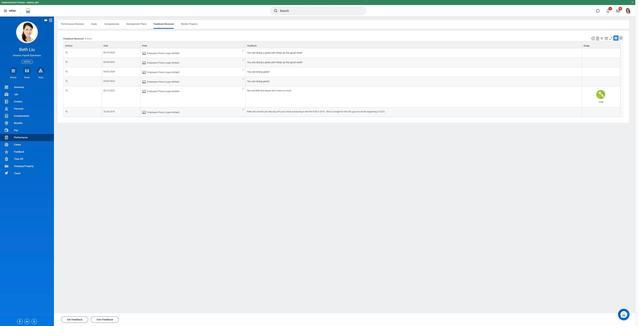 Task type: locate. For each thing, give the bounding box(es) containing it.
home image
[[23, 8, 33, 14]]

show workday assistant image
[[596, 8, 600, 13]]

banner
[[0, 0, 636, 17]]



Task type: describe. For each thing, give the bounding box(es) containing it.
profile logan mcneil element
[[623, 7, 634, 15]]



Task type: vqa. For each thing, say whether or not it's contained in the screenshot.
Bulk Approve
no



